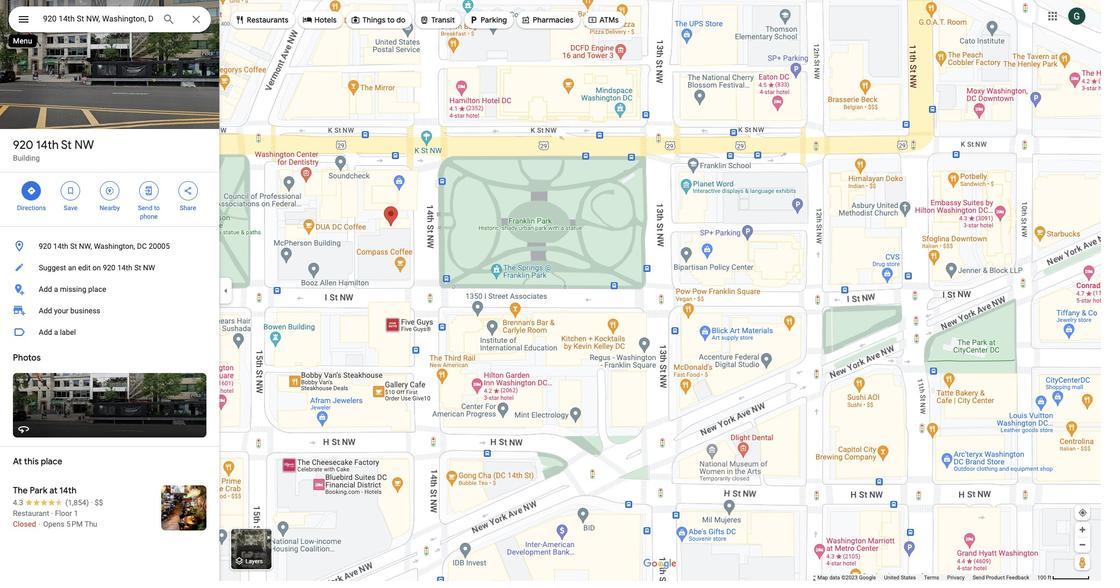 Task type: locate. For each thing, give the bounding box(es) containing it.
1 vertical spatial add
[[39, 307, 52, 315]]

a inside add a label button
[[54, 328, 58, 337]]

nw up ''
[[74, 138, 94, 153]]

restaurant · floor 1 closed ⋅ opens 5 pm thu
[[13, 509, 97, 529]]


[[303, 14, 312, 26]]

1 vertical spatial st
[[70, 242, 77, 251]]

nw down dc
[[143, 264, 155, 272]]

send up "phone"
[[138, 204, 152, 212]]

1 vertical spatial nw
[[143, 264, 155, 272]]

a left missing
[[54, 285, 58, 294]]

add inside button
[[39, 328, 52, 337]]

0 vertical spatial send
[[138, 204, 152, 212]]

2 horizontal spatial 920
[[103, 264, 115, 272]]

0 horizontal spatial to
[[154, 204, 160, 212]]

0 horizontal spatial place
[[41, 457, 62, 467]]

0 horizontal spatial ·
[[51, 509, 53, 518]]

a left label
[[54, 328, 58, 337]]


[[17, 12, 30, 27]]

suggest an edit on 920 14th st nw button
[[0, 257, 219, 279]]

feedback
[[1006, 575, 1030, 581]]

920 inside button
[[39, 242, 51, 251]]

920 14th St NW, Washington, DC 20005 field
[[9, 6, 211, 32]]

google maps element
[[0, 0, 1101, 581]]

this
[[24, 457, 39, 467]]

st up ''
[[61, 138, 72, 153]]

send inside 'send to phone'
[[138, 204, 152, 212]]

14th down washington,
[[117, 264, 132, 272]]

1 add from the top
[[39, 285, 52, 294]]

google
[[859, 575, 876, 581]]

20005
[[149, 242, 170, 251]]

0 vertical spatial place
[[88, 285, 106, 294]]

floor
[[55, 509, 72, 518]]

2 vertical spatial 920
[[103, 264, 115, 272]]


[[351, 14, 360, 26]]

restaurants
[[247, 15, 289, 25]]

states
[[901, 575, 916, 581]]

restaurant
[[13, 509, 49, 518]]

920 up suggest
[[39, 242, 51, 251]]

920 inside 920 14th st nw building
[[13, 138, 33, 153]]

14th up suggest
[[53, 242, 68, 251]]

add inside "button"
[[39, 285, 52, 294]]

14th inside 920 14th st nw building
[[36, 138, 59, 153]]

4.3
[[13, 499, 23, 507]]

collapse side panel image
[[220, 285, 232, 297]]

1 horizontal spatial place
[[88, 285, 106, 294]]

0 vertical spatial add
[[39, 285, 52, 294]]

st left nw,
[[70, 242, 77, 251]]

1 horizontal spatial ·
[[91, 499, 93, 507]]

1 horizontal spatial to
[[387, 15, 395, 25]]

footer inside google maps element
[[818, 574, 1038, 581]]

send to phone
[[138, 204, 160, 221]]

 search field
[[9, 6, 211, 34]]

a for label
[[54, 328, 58, 337]]

place right this
[[41, 457, 62, 467]]

©2023
[[842, 575, 858, 581]]

920
[[13, 138, 33, 153], [39, 242, 51, 251], [103, 264, 115, 272]]

atms
[[600, 15, 619, 25]]

at
[[49, 486, 57, 496]]

920 for nw,
[[39, 242, 51, 251]]

st inside button
[[70, 242, 77, 251]]


[[469, 14, 479, 26]]

save
[[64, 204, 77, 212]]

send left product
[[973, 575, 985, 581]]

at this place
[[13, 457, 62, 467]]

to up "phone"
[[154, 204, 160, 212]]

show your location image
[[1078, 508, 1088, 518]]

0 horizontal spatial 920
[[13, 138, 33, 153]]

add down suggest
[[39, 285, 52, 294]]

920 right on
[[103, 264, 115, 272]]

2 vertical spatial st
[[134, 264, 141, 272]]

footer
[[818, 574, 1038, 581]]

hotels
[[314, 15, 337, 25]]

a inside add a missing place "button"
[[54, 285, 58, 294]]

your
[[54, 307, 68, 315]]

0 horizontal spatial send
[[138, 204, 152, 212]]

send
[[138, 204, 152, 212], [973, 575, 985, 581]]

1 vertical spatial ·
[[51, 509, 53, 518]]

footer containing map data ©2023 google
[[818, 574, 1038, 581]]

0 vertical spatial ·
[[91, 499, 93, 507]]

add left label
[[39, 328, 52, 337]]

st for nw,
[[70, 242, 77, 251]]

14th right at
[[59, 486, 77, 496]]

dc
[[137, 242, 147, 251]]

none field inside the 920 14th st nw, washington, dc 20005 field
[[43, 12, 154, 25]]

a
[[54, 285, 58, 294], [54, 328, 58, 337]]

14th inside button
[[53, 242, 68, 251]]

14th inside button
[[117, 264, 132, 272]]

do
[[397, 15, 406, 25]]

show street view coverage image
[[1075, 554, 1091, 571]]

terms button
[[924, 574, 939, 581]]

920 up building
[[13, 138, 33, 153]]

photos
[[13, 353, 41, 364]]

to
[[387, 15, 395, 25], [154, 204, 160, 212]]

suggest
[[39, 264, 66, 272]]


[[420, 14, 429, 26]]

1 vertical spatial to
[[154, 204, 160, 212]]

 atms
[[588, 14, 619, 26]]

st
[[61, 138, 72, 153], [70, 242, 77, 251], [134, 264, 141, 272]]

0 vertical spatial 920
[[13, 138, 33, 153]]

to left do
[[387, 15, 395, 25]]

1 a from the top
[[54, 285, 58, 294]]

st down dc
[[134, 264, 141, 272]]

14th up building
[[36, 138, 59, 153]]

send product feedback button
[[973, 574, 1030, 581]]

0 horizontal spatial nw
[[74, 138, 94, 153]]

1 horizontal spatial send
[[973, 575, 985, 581]]

directions
[[17, 204, 46, 212]]

14th
[[36, 138, 59, 153], [53, 242, 68, 251], [117, 264, 132, 272], [59, 486, 77, 496]]

1 vertical spatial 920
[[39, 242, 51, 251]]

0 vertical spatial nw
[[74, 138, 94, 153]]

·
[[91, 499, 93, 507], [51, 509, 53, 518]]

place down suggest an edit on 920 14th st nw
[[88, 285, 106, 294]]

add
[[39, 285, 52, 294], [39, 307, 52, 315], [39, 328, 52, 337]]

nw,
[[79, 242, 92, 251]]

0 vertical spatial to
[[387, 15, 395, 25]]

1 vertical spatial place
[[41, 457, 62, 467]]

1 vertical spatial a
[[54, 328, 58, 337]]

place
[[88, 285, 106, 294], [41, 457, 62, 467]]

2 add from the top
[[39, 307, 52, 315]]

1 horizontal spatial 920
[[39, 242, 51, 251]]

transit
[[431, 15, 455, 25]]

None field
[[43, 12, 154, 25]]

nw
[[74, 138, 94, 153], [143, 264, 155, 272]]

1 vertical spatial send
[[973, 575, 985, 581]]

add left your
[[39, 307, 52, 315]]

1 horizontal spatial nw
[[143, 264, 155, 272]]

send inside button
[[973, 575, 985, 581]]

920 14th st nw main content
[[0, 0, 219, 581]]

zoom out image
[[1079, 541, 1087, 549]]

· left the price: moderate image
[[91, 499, 93, 507]]

3 add from the top
[[39, 328, 52, 337]]

920 inside button
[[103, 264, 115, 272]]

920 14th st nw, washington, dc 20005
[[39, 242, 170, 251]]

0 vertical spatial a
[[54, 285, 58, 294]]


[[144, 185, 154, 197]]

2 a from the top
[[54, 328, 58, 337]]

· down 4.3 stars 1,854 reviews image at the left bottom of page
[[51, 509, 53, 518]]

2 vertical spatial add
[[39, 328, 52, 337]]

add for add a label
[[39, 328, 52, 337]]

st inside 920 14th st nw building
[[61, 138, 72, 153]]

send for send to phone
[[138, 204, 152, 212]]

 things to do
[[351, 14, 406, 26]]

0 vertical spatial st
[[61, 138, 72, 153]]



Task type: vqa. For each thing, say whether or not it's contained in the screenshot.


Task type: describe. For each thing, give the bounding box(es) containing it.

[[105, 185, 115, 197]]

add for add a missing place
[[39, 285, 52, 294]]

united states button
[[884, 574, 916, 581]]

add your business link
[[0, 300, 219, 322]]

phone
[[140, 213, 158, 221]]

100 ft
[[1038, 575, 1052, 581]]


[[66, 185, 75, 197]]

send for send product feedback
[[973, 575, 985, 581]]

⋅
[[38, 520, 41, 529]]

layers
[[246, 558, 263, 565]]

price: moderate image
[[95, 499, 103, 507]]

100 ft button
[[1038, 575, 1090, 581]]

edit
[[78, 264, 91, 272]]

add a missing place
[[39, 285, 106, 294]]

$$
[[95, 499, 103, 507]]

closed
[[13, 520, 36, 529]]

privacy
[[948, 575, 965, 581]]

st inside button
[[134, 264, 141, 272]]


[[183, 185, 193, 197]]

washington,
[[94, 242, 135, 251]]

· inside restaurant · floor 1 closed ⋅ opens 5 pm thu
[[51, 509, 53, 518]]

pharmacies
[[533, 15, 574, 25]]

a for missing
[[54, 285, 58, 294]]

1
[[74, 509, 78, 518]]

share
[[180, 204, 196, 212]]

parking
[[481, 15, 507, 25]]

united
[[884, 575, 900, 581]]

add your business
[[39, 307, 100, 315]]


[[235, 14, 245, 26]]

map data ©2023 google
[[818, 575, 876, 581]]

 parking
[[469, 14, 507, 26]]

add a label
[[39, 328, 76, 337]]

business
[[70, 307, 100, 315]]

add a missing place button
[[0, 279, 219, 300]]

add a label button
[[0, 322, 219, 343]]


[[588, 14, 597, 26]]

5 pm
[[66, 520, 83, 529]]

google account: greg robinson  
(robinsongreg175@gmail.com) image
[[1069, 7, 1086, 25]]

map
[[818, 575, 828, 581]]

 transit
[[420, 14, 455, 26]]

920 for nw
[[13, 138, 33, 153]]

· $$
[[91, 499, 103, 507]]

the park at 14th
[[13, 486, 77, 496]]

park
[[30, 486, 47, 496]]

nw inside 920 14th st nw building
[[74, 138, 94, 153]]

thu
[[85, 520, 97, 529]]

place inside "button"
[[88, 285, 106, 294]]

suggest an edit on 920 14th st nw
[[39, 264, 155, 272]]

 pharmacies
[[521, 14, 574, 26]]

 hotels
[[303, 14, 337, 26]]

to inside  things to do
[[387, 15, 395, 25]]

add for add your business
[[39, 307, 52, 315]]

send product feedback
[[973, 575, 1030, 581]]

nw inside button
[[143, 264, 155, 272]]

terms
[[924, 575, 939, 581]]

product
[[986, 575, 1005, 581]]

on
[[92, 264, 101, 272]]

st for nw
[[61, 138, 72, 153]]


[[27, 185, 36, 197]]


[[521, 14, 531, 26]]

at
[[13, 457, 22, 467]]

100
[[1038, 575, 1047, 581]]

nearby
[[100, 204, 120, 212]]

 button
[[9, 6, 39, 34]]

label
[[60, 328, 76, 337]]

united states
[[884, 575, 916, 581]]

an
[[68, 264, 76, 272]]

privacy button
[[948, 574, 965, 581]]

to inside 'send to phone'
[[154, 204, 160, 212]]

920 14th st nw, washington, dc 20005 button
[[0, 236, 219, 257]]

920 14th st nw building
[[13, 138, 94, 162]]

ft
[[1048, 575, 1052, 581]]

zoom in image
[[1079, 526, 1087, 534]]

missing
[[60, 285, 86, 294]]

4.3 stars 1,854 reviews image
[[13, 497, 89, 508]]

(1,854)
[[65, 499, 89, 507]]

opens
[[43, 520, 65, 529]]

building
[[13, 154, 40, 162]]

data
[[830, 575, 840, 581]]

things
[[363, 15, 386, 25]]

actions for 920 14th st nw region
[[0, 173, 219, 226]]

 restaurants
[[235, 14, 289, 26]]

the
[[13, 486, 28, 496]]



